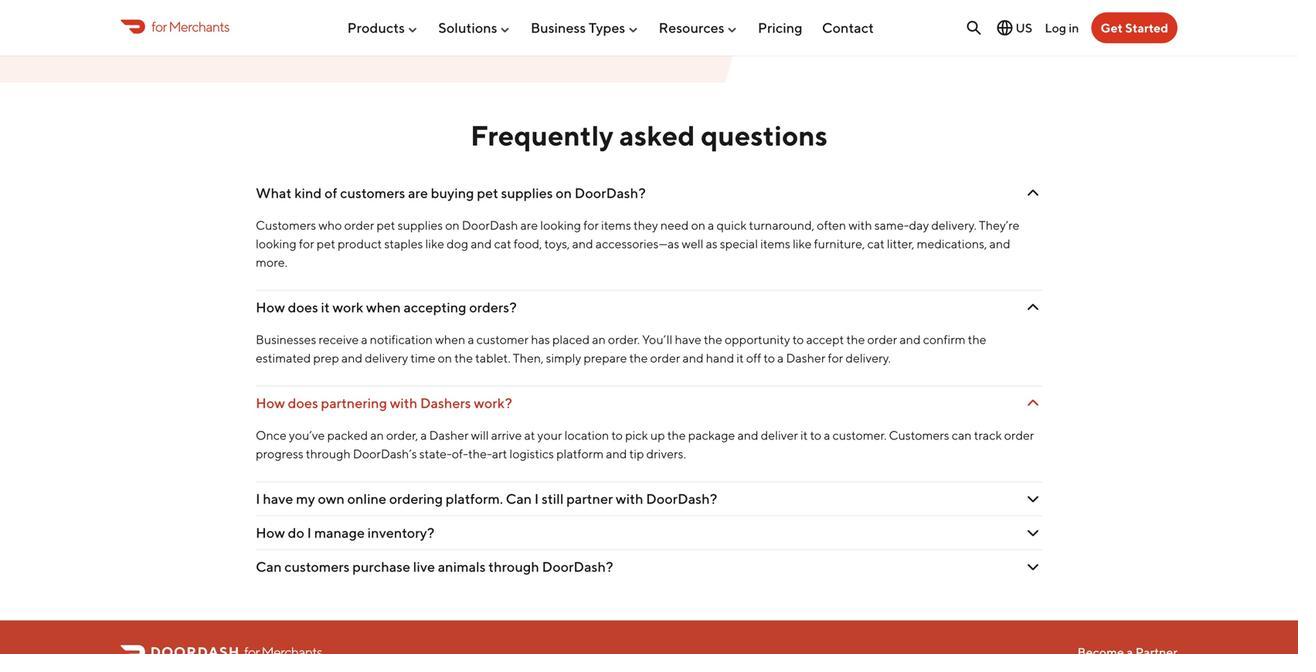 Task type: locate. For each thing, give the bounding box(es) containing it.
does up the businesses
[[288, 299, 318, 316]]

have left my
[[263, 491, 293, 507]]

order down you'll
[[650, 351, 680, 365]]

doordash's
[[353, 447, 417, 461]]

how
[[256, 299, 285, 316], [256, 395, 285, 411], [256, 525, 285, 541]]

you've
[[289, 428, 325, 443]]

2 how from the top
[[256, 395, 285, 411]]

does
[[288, 299, 318, 316], [288, 395, 318, 411]]

with up order,
[[390, 395, 417, 411]]

on right time
[[438, 351, 452, 365]]

0 vertical spatial dasher
[[786, 351, 826, 365]]

items down turnaround,
[[760, 236, 790, 251]]

it
[[321, 299, 330, 316], [737, 351, 744, 365], [801, 428, 808, 443]]

through down packed
[[306, 447, 351, 461]]

1 vertical spatial when
[[435, 332, 465, 347]]

through right animals
[[488, 559, 539, 575]]

often
[[817, 218, 846, 233]]

2 vertical spatial doordash?
[[542, 559, 613, 575]]

0 vertical spatial it
[[321, 299, 330, 316]]

for left merchants
[[151, 18, 167, 35]]

to left the pick
[[611, 428, 623, 443]]

and left tip
[[606, 447, 627, 461]]

0 horizontal spatial like
[[425, 236, 444, 251]]

when right work
[[366, 299, 401, 316]]

and down they're
[[990, 236, 1011, 251]]

time
[[411, 351, 435, 365]]

on up dog
[[445, 218, 460, 233]]

started
[[1125, 20, 1168, 35]]

2 chevron down image from the top
[[1024, 394, 1042, 413]]

1 horizontal spatial it
[[737, 351, 744, 365]]

1 vertical spatial how
[[256, 395, 285, 411]]

0 horizontal spatial dasher
[[429, 428, 469, 443]]

need
[[661, 218, 689, 233]]

on inside businesses receive a notification when a customer has placed an order. you'll have the opportunity to accept the order and confirm the estimated prep and delivery time on the tablet. then, simply prepare the order and hand it off to a dasher for delivery.
[[438, 351, 452, 365]]

are
[[408, 185, 428, 201], [520, 218, 538, 233]]

order.
[[608, 332, 640, 347]]

1 horizontal spatial supplies
[[501, 185, 553, 201]]

buying
[[431, 185, 474, 201]]

2 vertical spatial pet
[[317, 236, 335, 251]]

0 vertical spatial delivery.
[[931, 218, 977, 233]]

the left the tablet.
[[454, 351, 473, 365]]

dasher up 'of-' in the left bottom of the page
[[429, 428, 469, 443]]

turnaround,
[[749, 218, 815, 233]]

0 horizontal spatial have
[[263, 491, 293, 507]]

of
[[325, 185, 337, 201]]

for down kind on the left of the page
[[299, 236, 314, 251]]

doordash? down partner
[[542, 559, 613, 575]]

doordash?
[[575, 185, 646, 201], [646, 491, 717, 507], [542, 559, 613, 575]]

customers down what
[[256, 218, 316, 233]]

2 vertical spatial it
[[801, 428, 808, 443]]

supplies up doordash
[[501, 185, 553, 201]]

when inside businesses receive a notification when a customer has placed an order. you'll have the opportunity to accept the order and confirm the estimated prep and delivery time on the tablet. then, simply prepare the order and hand it off to a dasher for delivery.
[[435, 332, 465, 347]]

0 horizontal spatial items
[[601, 218, 631, 233]]

cat
[[494, 236, 511, 251], [867, 236, 885, 251]]

live
[[413, 559, 435, 575]]

customers
[[340, 185, 405, 201], [284, 559, 350, 575]]

chevron down image for what kind of customers are buying pet supplies on doordash?
[[1024, 184, 1042, 202]]

0 horizontal spatial it
[[321, 299, 330, 316]]

0 horizontal spatial when
[[366, 299, 401, 316]]

through inside once you've packed an order, a dasher will arrive at your location to pick up the package and deliver it to a customer. customers can track order progress through doordash's state-of-the-art logistics platform and tip drivers.
[[306, 447, 351, 461]]

can
[[952, 428, 972, 443]]

customers
[[256, 218, 316, 233], [889, 428, 949, 443]]

0 horizontal spatial through
[[306, 447, 351, 461]]

opportunity
[[725, 332, 790, 347]]

like left dog
[[425, 236, 444, 251]]

to
[[793, 332, 804, 347], [764, 351, 775, 365], [611, 428, 623, 443], [810, 428, 822, 443]]

at
[[524, 428, 535, 443]]

online
[[347, 491, 386, 507]]

3 how from the top
[[256, 525, 285, 541]]

an up doordash's at the bottom left of the page
[[370, 428, 384, 443]]

dasher
[[786, 351, 826, 365], [429, 428, 469, 443]]

1 horizontal spatial items
[[760, 236, 790, 251]]

i left my
[[256, 491, 260, 507]]

are up food,
[[520, 218, 538, 233]]

pet up staples
[[377, 218, 395, 233]]

1 vertical spatial customers
[[889, 428, 949, 443]]

1 vertical spatial does
[[288, 395, 318, 411]]

with
[[849, 218, 872, 233], [390, 395, 417, 411], [616, 491, 643, 507]]

1 vertical spatial doordash?
[[646, 491, 717, 507]]

0 vertical spatial how
[[256, 299, 285, 316]]

chevron down image for through
[[1024, 558, 1042, 576]]

0 vertical spatial items
[[601, 218, 631, 233]]

1 horizontal spatial pet
[[377, 218, 395, 233]]

1 vertical spatial chevron down image
[[1024, 490, 1042, 508]]

can customers purchase live animals through doordash?
[[256, 559, 613, 575]]

once
[[256, 428, 287, 443]]

chevron down image for work?
[[1024, 394, 1042, 413]]

0 horizontal spatial an
[[370, 428, 384, 443]]

looking up toys,
[[540, 218, 581, 233]]

4 chevron down image from the top
[[1024, 558, 1042, 576]]

us
[[1016, 20, 1033, 35]]

1 like from the left
[[425, 236, 444, 251]]

order,
[[386, 428, 418, 443]]

a left customer
[[468, 332, 474, 347]]

drivers.
[[646, 447, 686, 461]]

1 vertical spatial dasher
[[429, 428, 469, 443]]

customers down do
[[284, 559, 350, 575]]

on up 'well'
[[691, 218, 706, 233]]

resources
[[659, 19, 725, 36]]

what kind of customers are buying pet supplies on doordash?
[[256, 185, 646, 201]]

1 how from the top
[[256, 299, 285, 316]]

does for partnering
[[288, 395, 318, 411]]

0 vertical spatial with
[[849, 218, 872, 233]]

furniture,
[[814, 236, 865, 251]]

0 vertical spatial customers
[[256, 218, 316, 233]]

0 horizontal spatial looking
[[256, 236, 297, 251]]

1 horizontal spatial an
[[592, 332, 606, 347]]

cat down same-
[[867, 236, 885, 251]]

i right do
[[307, 525, 311, 541]]

0 vertical spatial can
[[506, 491, 532, 507]]

1 vertical spatial supplies
[[398, 218, 443, 233]]

like down turnaround,
[[793, 236, 812, 251]]

a left the customer.
[[824, 428, 830, 443]]

for down accept
[[828, 351, 843, 365]]

customer.
[[833, 428, 887, 443]]

as
[[706, 236, 718, 251]]

1 vertical spatial customers
[[284, 559, 350, 575]]

when up time
[[435, 332, 465, 347]]

chevron down image for accepting
[[1024, 298, 1042, 317]]

1 horizontal spatial i
[[307, 525, 311, 541]]

dasher down accept
[[786, 351, 826, 365]]

how up the businesses
[[256, 299, 285, 316]]

1 horizontal spatial dasher
[[786, 351, 826, 365]]

doordash? up they
[[575, 185, 646, 201]]

progress
[[256, 447, 304, 461]]

it left off
[[737, 351, 744, 365]]

they're
[[979, 218, 1020, 233]]

0 vertical spatial pet
[[477, 185, 498, 201]]

delivery. inside customers who order pet supplies on doordash are looking for items they need on a quick turnaround, often with same-day delivery. they're looking for pet product staples like dog and cat food, toys, and accessories—as well as special items like furniture, cat litter, medications, and more.
[[931, 218, 977, 233]]

have
[[675, 332, 701, 347], [263, 491, 293, 507]]

more.
[[256, 255, 287, 270]]

0 horizontal spatial pet
[[317, 236, 335, 251]]

products
[[347, 19, 405, 36]]

an up prepare
[[592, 332, 606, 347]]

customers right of
[[340, 185, 405, 201]]

1 vertical spatial through
[[488, 559, 539, 575]]

2 like from the left
[[793, 236, 812, 251]]

1 chevron down image from the top
[[1024, 184, 1042, 202]]

supplies up staples
[[398, 218, 443, 233]]

1 horizontal spatial customers
[[889, 428, 949, 443]]

accept
[[806, 332, 844, 347]]

0 horizontal spatial are
[[408, 185, 428, 201]]

i left still
[[535, 491, 539, 507]]

chevron down image
[[1024, 184, 1042, 202], [1024, 490, 1042, 508]]

1 chevron down image from the top
[[1024, 298, 1042, 317]]

1 horizontal spatial delivery.
[[931, 218, 977, 233]]

does up you've on the left of page
[[288, 395, 318, 411]]

2 vertical spatial how
[[256, 525, 285, 541]]

1 vertical spatial delivery.
[[846, 351, 891, 365]]

looking up more.
[[256, 236, 297, 251]]

with up furniture,
[[849, 218, 872, 233]]

staples
[[384, 236, 423, 251]]

items
[[601, 218, 631, 233], [760, 236, 790, 251]]

and left confirm
[[900, 332, 921, 347]]

track
[[974, 428, 1002, 443]]

2 horizontal spatial i
[[535, 491, 539, 507]]

doordash? down drivers.
[[646, 491, 717, 507]]

supplies
[[501, 185, 553, 201], [398, 218, 443, 233]]

order right accept
[[867, 332, 897, 347]]

2 vertical spatial with
[[616, 491, 643, 507]]

2 horizontal spatial it
[[801, 428, 808, 443]]

it left work
[[321, 299, 330, 316]]

own
[[318, 491, 345, 507]]

cat down doordash
[[494, 236, 511, 251]]

once you've packed an order, a dasher will arrive at your location to pick up the package and deliver it to a customer. customers can track order progress through doordash's state-of-the-art logistics platform and tip drivers.
[[256, 428, 1034, 461]]

and left hand in the bottom of the page
[[683, 351, 704, 365]]

asked
[[619, 119, 695, 152]]

1 horizontal spatial like
[[793, 236, 812, 251]]

1 vertical spatial it
[[737, 351, 744, 365]]

up
[[650, 428, 665, 443]]

0 vertical spatial have
[[675, 332, 701, 347]]

can
[[506, 491, 532, 507], [256, 559, 282, 575]]

have right you'll
[[675, 332, 701, 347]]

pet down who
[[317, 236, 335, 251]]

0 vertical spatial looking
[[540, 218, 581, 233]]

0 vertical spatial does
[[288, 299, 318, 316]]

1 horizontal spatial cat
[[867, 236, 885, 251]]

order right track
[[1004, 428, 1034, 443]]

0 horizontal spatial customers
[[256, 218, 316, 233]]

1 horizontal spatial are
[[520, 218, 538, 233]]

2 horizontal spatial with
[[849, 218, 872, 233]]

1 horizontal spatial when
[[435, 332, 465, 347]]

frequently
[[471, 119, 614, 152]]

the right up
[[667, 428, 686, 443]]

business types link
[[531, 13, 639, 42]]

0 vertical spatial an
[[592, 332, 606, 347]]

1 does from the top
[[288, 299, 318, 316]]

2 horizontal spatial pet
[[477, 185, 498, 201]]

0 horizontal spatial cat
[[494, 236, 511, 251]]

2 chevron down image from the top
[[1024, 490, 1042, 508]]

a right off
[[777, 351, 784, 365]]

1 vertical spatial an
[[370, 428, 384, 443]]

a right order,
[[421, 428, 427, 443]]

dasher inside once you've packed an order, a dasher will arrive at your location to pick up the package and deliver it to a customer. customers can track order progress through doordash's state-of-the-art logistics platform and tip drivers.
[[429, 428, 469, 443]]

of-
[[452, 447, 468, 461]]

business types
[[531, 19, 625, 36]]

with right partner
[[616, 491, 643, 507]]

food,
[[514, 236, 542, 251]]

pet up doordash
[[477, 185, 498, 201]]

pet
[[477, 185, 498, 201], [377, 218, 395, 233], [317, 236, 335, 251]]

1 vertical spatial can
[[256, 559, 282, 575]]

you'll
[[642, 332, 673, 347]]

customers left can
[[889, 428, 949, 443]]

chevron down image
[[1024, 298, 1042, 317], [1024, 394, 1042, 413], [1024, 524, 1042, 542], [1024, 558, 1042, 576]]

a inside customers who order pet supplies on doordash are looking for items they need on a quick turnaround, often with same-day delivery. they're looking for pet product staples like dog and cat food, toys, and accessories—as well as special items like furniture, cat litter, medications, and more.
[[708, 218, 714, 233]]

contact link
[[822, 13, 874, 42]]

toys,
[[544, 236, 570, 251]]

items up accessories—as
[[601, 218, 631, 233]]

dasher inside businesses receive a notification when a customer has placed an order. you'll have the opportunity to accept the order and confirm the estimated prep and delivery time on the tablet. then, simply prepare the order and hand it off to a dasher for delivery.
[[786, 351, 826, 365]]

resources link
[[659, 13, 738, 42]]

1 horizontal spatial with
[[616, 491, 643, 507]]

1 horizontal spatial looking
[[540, 218, 581, 233]]

and
[[471, 236, 492, 251], [572, 236, 593, 251], [990, 236, 1011, 251], [900, 332, 921, 347], [341, 351, 362, 365], [683, 351, 704, 365], [738, 428, 759, 443], [606, 447, 627, 461]]

2 does from the top
[[288, 395, 318, 411]]

1 vertical spatial are
[[520, 218, 538, 233]]

a up as
[[708, 218, 714, 233]]

manage
[[314, 525, 365, 541]]

0 horizontal spatial delivery.
[[846, 351, 891, 365]]

customers who order pet supplies on doordash are looking for items they need on a quick turnaround, often with same-day delivery. they're looking for pet product staples like dog and cat food, toys, and accessories—as well as special items like furniture, cat litter, medications, and more.
[[256, 218, 1020, 270]]

an inside businesses receive a notification when a customer has placed an order. you'll have the opportunity to accept the order and confirm the estimated prep and delivery time on the tablet. then, simply prepare the order and hand it off to a dasher for delivery.
[[592, 332, 606, 347]]

how up "once"
[[256, 395, 285, 411]]

it right deliver
[[801, 428, 808, 443]]

0 vertical spatial chevron down image
[[1024, 184, 1042, 202]]

0 horizontal spatial supplies
[[398, 218, 443, 233]]

are left the buying
[[408, 185, 428, 201]]

receive
[[319, 332, 359, 347]]

0 horizontal spatial with
[[390, 395, 417, 411]]

log
[[1045, 20, 1066, 35]]

0 vertical spatial when
[[366, 299, 401, 316]]

get
[[1101, 20, 1123, 35]]

1 horizontal spatial have
[[675, 332, 701, 347]]

order up product on the left top of page
[[344, 218, 374, 233]]

3 chevron down image from the top
[[1024, 524, 1042, 542]]

how left do
[[256, 525, 285, 541]]

the up hand in the bottom of the page
[[704, 332, 722, 347]]

products link
[[347, 13, 419, 42]]

0 vertical spatial through
[[306, 447, 351, 461]]



Task type: vqa. For each thing, say whether or not it's contained in the screenshot.
it
yes



Task type: describe. For each thing, give the bounding box(es) containing it.
work
[[333, 299, 363, 316]]

hand
[[706, 351, 734, 365]]

pricing
[[758, 19, 803, 36]]

0 vertical spatial supplies
[[501, 185, 553, 201]]

your
[[537, 428, 562, 443]]

does for it
[[288, 299, 318, 316]]

pick
[[625, 428, 648, 443]]

when for work
[[366, 299, 401, 316]]

customers inside customers who order pet supplies on doordash are looking for items they need on a quick turnaround, often with same-day delivery. they're looking for pet product staples like dog and cat food, toys, and accessories—as well as special items like furniture, cat litter, medications, and more.
[[256, 218, 316, 233]]

work?
[[474, 395, 512, 411]]

orders?
[[469, 299, 517, 316]]

when for notification
[[435, 332, 465, 347]]

solutions link
[[438, 13, 511, 42]]

simply
[[546, 351, 581, 365]]

confirm
[[923, 332, 966, 347]]

for merchants
[[151, 18, 229, 35]]

businesses receive a notification when a customer has placed an order. you'll have the opportunity to accept the order and confirm the estimated prep and delivery time on the tablet. then, simply prepare the order and hand it off to a dasher for delivery.
[[256, 332, 987, 365]]

package
[[688, 428, 735, 443]]

platform.
[[446, 491, 503, 507]]

the right accept
[[847, 332, 865, 347]]

to right deliver
[[810, 428, 822, 443]]

are inside customers who order pet supplies on doordash are looking for items they need on a quick turnaround, often with same-day delivery. they're looking for pet product staples like dog and cat food, toys, and accessories—as well as special items like furniture, cat litter, medications, and more.
[[520, 218, 538, 233]]

prepare
[[584, 351, 627, 365]]

partner
[[567, 491, 613, 507]]

do
[[288, 525, 304, 541]]

and left deliver
[[738, 428, 759, 443]]

and down the receive
[[341, 351, 362, 365]]

who
[[319, 218, 342, 233]]

questions
[[701, 119, 828, 152]]

placed
[[552, 332, 590, 347]]

0 vertical spatial customers
[[340, 185, 405, 201]]

how do i manage inventory?
[[256, 525, 435, 541]]

pricing link
[[758, 13, 803, 42]]

estimated
[[256, 351, 311, 365]]

the down order.
[[629, 351, 648, 365]]

customers inside once you've packed an order, a dasher will arrive at your location to pick up the package and deliver it to a customer. customers can track order progress through doordash's state-of-the-art logistics platform and tip drivers.
[[889, 428, 949, 443]]

with inside customers who order pet supplies on doordash are looking for items they need on a quick turnaround, often with same-day delivery. they're looking for pet product staples like dog and cat food, toys, and accessories—as well as special items like furniture, cat litter, medications, and more.
[[849, 218, 872, 233]]

accessories—as
[[596, 236, 679, 251]]

1 horizontal spatial through
[[488, 559, 539, 575]]

notification
[[370, 332, 433, 347]]

accepting
[[404, 299, 466, 316]]

for merchants link
[[121, 16, 229, 37]]

ordering
[[389, 491, 443, 507]]

tip
[[629, 447, 644, 461]]

on up toys,
[[556, 185, 572, 201]]

dog
[[447, 236, 468, 251]]

the right confirm
[[968, 332, 987, 347]]

inventory?
[[368, 525, 435, 541]]

state-
[[419, 447, 452, 461]]

special
[[720, 236, 758, 251]]

globe line image
[[996, 19, 1014, 37]]

off
[[746, 351, 761, 365]]

my
[[296, 491, 315, 507]]

delivery. inside businesses receive a notification when a customer has placed an order. you'll have the opportunity to accept the order and confirm the estimated prep and delivery time on the tablet. then, simply prepare the order and hand it off to a dasher for delivery.
[[846, 351, 891, 365]]

what
[[256, 185, 292, 201]]

get started
[[1101, 20, 1168, 35]]

the inside once you've packed an order, a dasher will arrive at your location to pick up the package and deliver it to a customer. customers can track order progress through doordash's state-of-the-art logistics platform and tip drivers.
[[667, 428, 686, 443]]

prep
[[313, 351, 339, 365]]

order inside customers who order pet supplies on doordash are looking for items they need on a quick turnaround, often with same-day delivery. they're looking for pet product staples like dog and cat food, toys, and accessories—as well as special items like furniture, cat litter, medications, and more.
[[344, 218, 374, 233]]

frequently asked questions
[[471, 119, 828, 152]]

for inside businesses receive a notification when a customer has placed an order. you'll have the opportunity to accept the order and confirm the estimated prep and delivery time on the tablet. then, simply prepare the order and hand it off to a dasher for delivery.
[[828, 351, 843, 365]]

and right toys,
[[572, 236, 593, 251]]

1 horizontal spatial can
[[506, 491, 532, 507]]

it inside businesses receive a notification when a customer has placed an order. you'll have the opportunity to accept the order and confirm the estimated prep and delivery time on the tablet. then, simply prepare the order and hand it off to a dasher for delivery.
[[737, 351, 744, 365]]

how for how do i manage inventory?
[[256, 525, 285, 541]]

platform
[[556, 447, 604, 461]]

it inside once you've packed an order, a dasher will arrive at your location to pick up the package and deliver it to a customer. customers can track order progress through doordash's state-of-the-art logistics platform and tip drivers.
[[801, 428, 808, 443]]

i have my own online ordering platform. can i still partner with doordash?
[[256, 491, 717, 507]]

get started button
[[1092, 12, 1178, 43]]

for up accessories—as
[[583, 218, 599, 233]]

medications,
[[917, 236, 987, 251]]

businesses
[[256, 332, 316, 347]]

types
[[589, 19, 625, 36]]

solutions
[[438, 19, 497, 36]]

a right the receive
[[361, 332, 368, 347]]

1 vertical spatial pet
[[377, 218, 395, 233]]

deliver
[[761, 428, 798, 443]]

arrive
[[491, 428, 522, 443]]

for inside 'link'
[[151, 18, 167, 35]]

day
[[909, 218, 929, 233]]

2 cat from the left
[[867, 236, 885, 251]]

art
[[492, 447, 507, 461]]

kind
[[294, 185, 322, 201]]

0 vertical spatial doordash?
[[575, 185, 646, 201]]

1 vertical spatial with
[[390, 395, 417, 411]]

0 horizontal spatial i
[[256, 491, 260, 507]]

doordash
[[462, 218, 518, 233]]

1 cat from the left
[[494, 236, 511, 251]]

animals
[[438, 559, 486, 575]]

well
[[682, 236, 704, 251]]

supplies inside customers who order pet supplies on doordash are looking for items they need on a quick turnaround, often with same-day delivery. they're looking for pet product staples like dog and cat food, toys, and accessories—as well as special items like furniture, cat litter, medications, and more.
[[398, 218, 443, 233]]

how does it work when accepting orders?
[[256, 299, 517, 316]]

0 horizontal spatial can
[[256, 559, 282, 575]]

in
[[1069, 20, 1079, 35]]

partnering
[[321, 395, 387, 411]]

1 vertical spatial have
[[263, 491, 293, 507]]

to right off
[[764, 351, 775, 365]]

how for how does it work when accepting orders?
[[256, 299, 285, 316]]

1 vertical spatial looking
[[256, 236, 297, 251]]

order inside once you've packed an order, a dasher will arrive at your location to pick up the package and deliver it to a customer. customers can track order progress through doordash's state-of-the-art logistics platform and tip drivers.
[[1004, 428, 1034, 443]]

packed
[[327, 428, 368, 443]]

customer
[[477, 332, 529, 347]]

has
[[531, 332, 550, 347]]

merchants
[[169, 18, 229, 35]]

will
[[471, 428, 489, 443]]

0 vertical spatial are
[[408, 185, 428, 201]]

location
[[565, 428, 609, 443]]

same-
[[875, 218, 909, 233]]

purchase
[[352, 559, 410, 575]]

and down doordash
[[471, 236, 492, 251]]

product
[[338, 236, 382, 251]]

delivery
[[365, 351, 408, 365]]

an inside once you've packed an order, a dasher will arrive at your location to pick up the package and deliver it to a customer. customers can track order progress through doordash's state-of-the-art logistics platform and tip drivers.
[[370, 428, 384, 443]]

litter,
[[887, 236, 915, 251]]

they
[[634, 218, 658, 233]]

chevron down image for i have my own online ordering platform. can i still partner with doordash?
[[1024, 490, 1042, 508]]

how for how does partnering with dashers work?
[[256, 395, 285, 411]]

have inside businesses receive a notification when a customer has placed an order. you'll have the opportunity to accept the order and confirm the estimated prep and delivery time on the tablet. then, simply prepare the order and hand it off to a dasher for delivery.
[[675, 332, 701, 347]]

to left accept
[[793, 332, 804, 347]]

1 vertical spatial items
[[760, 236, 790, 251]]

then,
[[513, 351, 544, 365]]



